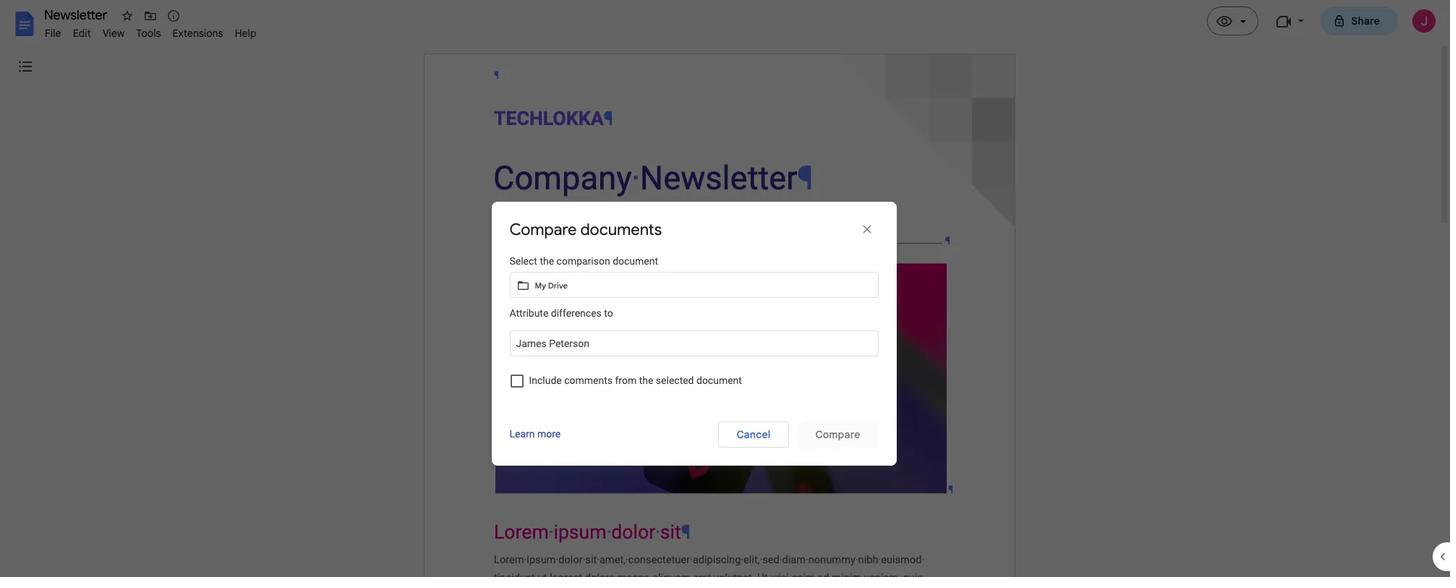 Task type: describe. For each thing, give the bounding box(es) containing it.
newsletter
[[44, 7, 107, 23]]

cancel
[[737, 428, 771, 441]]

drive
[[548, 281, 568, 291]]

compare for compare
[[816, 428, 861, 441]]

compare documents application
[[0, 0, 1451, 577]]

differences
[[551, 308, 602, 319]]

attribute
[[510, 308, 549, 319]]

my drive
[[535, 281, 568, 291]]

learn
[[510, 428, 535, 440]]

menu bar inside menu bar banner
[[39, 19, 262, 43]]

menu bar banner
[[0, 0, 1451, 577]]

comparison
[[557, 255, 610, 267]]

learn more link
[[510, 428, 561, 440]]

my
[[535, 281, 546, 291]]

from
[[615, 375, 637, 386]]

to
[[604, 308, 613, 319]]

1 horizontal spatial the
[[639, 375, 654, 386]]



Task type: vqa. For each thing, say whether or not it's contained in the screenshot.
DOLOR to the middle
no



Task type: locate. For each thing, give the bounding box(es) containing it.
1 vertical spatial the
[[639, 375, 654, 386]]

cancel button
[[719, 422, 789, 448]]

learn more
[[510, 428, 561, 440]]

compare button
[[798, 422, 879, 448]]

compare documents dialog
[[492, 201, 897, 466]]

compare inside button
[[816, 428, 861, 441]]

0 horizontal spatial the
[[540, 255, 554, 267]]

the right select
[[540, 255, 554, 267]]

include
[[529, 375, 562, 386]]

1 horizontal spatial document
[[697, 375, 742, 386]]

Star checkbox
[[117, 6, 137, 26]]

newsletter element
[[39, 6, 1451, 28]]

compare for compare documents
[[510, 220, 577, 239]]

comments
[[564, 375, 613, 386]]

Include comments from the selected document checkbox
[[510, 375, 523, 388]]

1 horizontal spatial compare
[[816, 428, 861, 441]]

more
[[538, 428, 561, 440]]

document
[[613, 255, 658, 267], [697, 375, 742, 386]]

compare documents heading
[[510, 220, 662, 240]]

1 vertical spatial compare
[[816, 428, 861, 441]]

0 vertical spatial compare
[[510, 220, 577, 239]]

include comments from the selected document
[[529, 375, 742, 386]]

0 horizontal spatial document
[[613, 255, 658, 267]]

0 vertical spatial the
[[540, 255, 554, 267]]

my drive button
[[510, 272, 879, 298]]

selected
[[656, 375, 694, 386]]

the
[[540, 255, 554, 267], [639, 375, 654, 386]]

Attribute differences to text field
[[510, 330, 879, 356]]

documents
[[581, 220, 662, 239]]

compare
[[510, 220, 577, 239], [816, 428, 861, 441]]

1 vertical spatial document
[[697, 375, 742, 386]]

menu bar
[[39, 19, 262, 43]]

select
[[510, 255, 537, 267]]

0 vertical spatial document
[[613, 255, 658, 267]]

document right selected
[[697, 375, 742, 386]]

the right from
[[639, 375, 654, 386]]

compare inside heading
[[510, 220, 577, 239]]

document down documents
[[613, 255, 658, 267]]

0 horizontal spatial compare
[[510, 220, 577, 239]]

select the comparison document
[[510, 255, 658, 267]]

share. private to only me. image
[[1333, 14, 1346, 27]]

attribute differences to
[[510, 308, 613, 319]]

compare documents
[[510, 220, 662, 239]]



